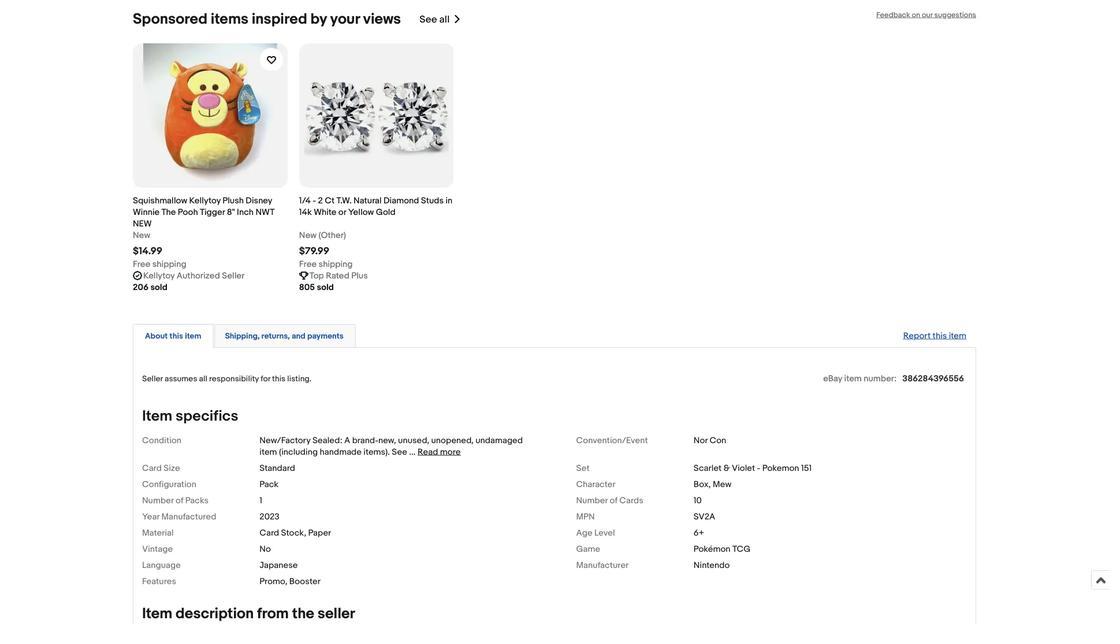 Task type: locate. For each thing, give the bounding box(es) containing it.
1 vertical spatial all
[[199, 374, 207, 384]]

promo, booster
[[260, 576, 321, 587]]

$14.99 text field
[[133, 245, 163, 257]]

this right about
[[170, 331, 183, 341]]

1 horizontal spatial card
[[260, 528, 279, 538]]

1/4 - 2 ct t.w. natural diamond studs in 14k white or yellow gold
[[299, 195, 453, 217]]

2023
[[260, 511, 280, 522]]

1 vertical spatial card
[[260, 528, 279, 538]]

item up 'standard'
[[260, 447, 277, 457]]

free shipping text field down $14.99
[[133, 258, 186, 270]]

1 horizontal spatial free shipping text field
[[299, 258, 353, 270]]

0 vertical spatial kellytoy
[[189, 195, 221, 206]]

kellytoy
[[189, 195, 221, 206], [143, 270, 175, 281]]

206 sold text field
[[133, 281, 167, 293]]

2 item from the top
[[142, 605, 172, 623]]

2 shipping from the left
[[319, 259, 353, 269]]

unused,
[[398, 435, 429, 445]]

nintendo
[[694, 560, 730, 570]]

shipping up rated
[[319, 259, 353, 269]]

1 of from the left
[[176, 495, 183, 506]]

0 vertical spatial -
[[313, 195, 316, 206]]

1 shipping from the left
[[152, 259, 186, 269]]

2
[[318, 195, 323, 206]]

sold inside 'text box'
[[150, 282, 167, 292]]

New text field
[[133, 229, 150, 241]]

number up year at the bottom of page
[[142, 495, 174, 506]]

paper
[[308, 528, 331, 538]]

read more
[[418, 447, 461, 457]]

seller assumes all responsibility for this listing.
[[142, 374, 312, 384]]

item right about
[[185, 331, 201, 341]]

sponsored
[[133, 10, 208, 28]]

level
[[595, 528, 615, 538]]

report
[[904, 331, 931, 341]]

Top Rated Plus text field
[[310, 270, 368, 281]]

scarlet & violet - pokemon 151
[[694, 463, 812, 473]]

2 free shipping text field from the left
[[299, 258, 353, 270]]

0 horizontal spatial card
[[142, 463, 162, 473]]

2 free from the left
[[299, 259, 317, 269]]

0 vertical spatial item
[[142, 407, 172, 425]]

this
[[933, 331, 947, 341], [170, 331, 183, 341], [272, 374, 286, 384]]

item for item description from the seller
[[142, 605, 172, 623]]

age
[[576, 528, 593, 538]]

0 vertical spatial all
[[440, 13, 450, 25]]

1 horizontal spatial new
[[299, 230, 317, 240]]

number down character
[[576, 495, 608, 506]]

free inside new (other) $79.99 free shipping
[[299, 259, 317, 269]]

1 vertical spatial kellytoy
[[143, 270, 175, 281]]

report this item
[[904, 331, 967, 341]]

see left ... at the left of page
[[392, 447, 407, 457]]

item right ebay
[[845, 373, 862, 384]]

1 horizontal spatial sold
[[317, 282, 334, 292]]

mpn
[[576, 511, 595, 522]]

configuration
[[142, 479, 196, 489]]

0 horizontal spatial this
[[170, 331, 183, 341]]

0 horizontal spatial sold
[[150, 282, 167, 292]]

this inside button
[[170, 331, 183, 341]]

new/factory sealed: a brand-new, unused, unopened, undamaged item (including handmade items). see ...
[[260, 435, 523, 457]]

1 free shipping text field from the left
[[133, 258, 186, 270]]

undamaged
[[476, 435, 523, 445]]

tab list
[[133, 322, 977, 348]]

card left the size
[[142, 463, 162, 473]]

1 horizontal spatial this
[[272, 374, 286, 384]]

plus
[[352, 270, 368, 281]]

2 of from the left
[[610, 495, 618, 506]]

views
[[363, 10, 401, 28]]

2 number from the left
[[576, 495, 608, 506]]

item specifics
[[142, 407, 238, 425]]

1 vertical spatial item
[[142, 605, 172, 623]]

new up $79.99 text field
[[299, 230, 317, 240]]

1 sold from the left
[[150, 282, 167, 292]]

of left the cards
[[610, 495, 618, 506]]

studs
[[421, 195, 444, 206]]

new down new
[[133, 230, 150, 240]]

See all text field
[[420, 13, 450, 25]]

kellytoy up 206 sold 'text box'
[[143, 270, 175, 281]]

Free shipping text field
[[133, 258, 186, 270], [299, 258, 353, 270]]

feedback on our suggestions
[[877, 10, 977, 19]]

read
[[418, 447, 438, 457]]

new inside new (other) $79.99 free shipping
[[299, 230, 317, 240]]

0 horizontal spatial seller
[[142, 374, 163, 384]]

or
[[339, 207, 346, 217]]

scarlet
[[694, 463, 722, 473]]

shipping inside new (other) $79.99 free shipping
[[319, 259, 353, 269]]

14k
[[299, 207, 312, 217]]

sold inside 'text field'
[[317, 282, 334, 292]]

from
[[257, 605, 289, 623]]

0 horizontal spatial kellytoy
[[143, 270, 175, 281]]

a
[[344, 435, 350, 445]]

2 new from the left
[[299, 230, 317, 240]]

listing.
[[287, 374, 312, 384]]

free down $14.99
[[133, 259, 150, 269]]

...
[[409, 447, 416, 457]]

0 horizontal spatial new
[[133, 230, 150, 240]]

1 horizontal spatial -
[[757, 463, 761, 473]]

805
[[299, 282, 315, 292]]

authorized
[[177, 270, 220, 281]]

1 horizontal spatial seller
[[222, 270, 245, 281]]

0 vertical spatial seller
[[222, 270, 245, 281]]

sold down top
[[317, 282, 334, 292]]

1 horizontal spatial shipping
[[319, 259, 353, 269]]

0 horizontal spatial free shipping text field
[[133, 258, 186, 270]]

vintage
[[142, 544, 173, 554]]

unopened,
[[431, 435, 474, 445]]

year
[[142, 511, 160, 522]]

sold right 206
[[150, 282, 167, 292]]

disney
[[246, 195, 272, 206]]

our
[[922, 10, 933, 19]]

pokémon
[[694, 544, 731, 554]]

New (Other) text field
[[299, 229, 346, 241]]

see right views
[[420, 13, 437, 25]]

1 free from the left
[[133, 259, 150, 269]]

sold for $14.99
[[150, 282, 167, 292]]

0 horizontal spatial of
[[176, 495, 183, 506]]

1 new from the left
[[133, 230, 150, 240]]

of for packs
[[176, 495, 183, 506]]

suggestions
[[935, 10, 977, 19]]

1 number from the left
[[142, 495, 174, 506]]

violet
[[732, 463, 755, 473]]

item down "features"
[[142, 605, 172, 623]]

free down $79.99 text field
[[299, 259, 317, 269]]

plush
[[223, 195, 244, 206]]

set
[[576, 463, 590, 473]]

standard
[[260, 463, 295, 473]]

item up condition
[[142, 407, 172, 425]]

item
[[949, 331, 967, 341], [185, 331, 201, 341], [845, 373, 862, 384], [260, 447, 277, 457]]

- left 2
[[313, 195, 316, 206]]

free shipping text field up top
[[299, 258, 353, 270]]

0 horizontal spatial shipping
[[152, 259, 186, 269]]

1 horizontal spatial number
[[576, 495, 608, 506]]

feedback
[[877, 10, 911, 19]]

this right for
[[272, 374, 286, 384]]

1 horizontal spatial see
[[420, 13, 437, 25]]

items).
[[364, 447, 390, 457]]

top rated plus
[[310, 270, 368, 281]]

manufactured
[[162, 511, 216, 522]]

this right report
[[933, 331, 947, 341]]

0 horizontal spatial see
[[392, 447, 407, 457]]

805 sold
[[299, 282, 334, 292]]

$79.99 text field
[[299, 245, 330, 257]]

yellow
[[348, 207, 374, 217]]

seller left assumes
[[142, 374, 163, 384]]

card down 2023
[[260, 528, 279, 538]]

ct
[[325, 195, 335, 206]]

description
[[176, 605, 254, 623]]

of up year manufactured
[[176, 495, 183, 506]]

seller right authorized
[[222, 270, 245, 281]]

1 horizontal spatial of
[[610, 495, 618, 506]]

assumes
[[165, 374, 197, 384]]

item for item specifics
[[142, 407, 172, 425]]

2 horizontal spatial this
[[933, 331, 947, 341]]

gold
[[376, 207, 396, 217]]

1 item from the top
[[142, 407, 172, 425]]

sv2a
[[694, 511, 716, 522]]

number of cards
[[576, 495, 644, 506]]

shipping down $14.99
[[152, 259, 186, 269]]

kellytoy up tigger
[[189, 195, 221, 206]]

2 sold from the left
[[317, 282, 334, 292]]

1 horizontal spatial free
[[299, 259, 317, 269]]

386284396556
[[903, 373, 964, 384]]

feedback on our suggestions link
[[877, 10, 977, 19]]

1 horizontal spatial kellytoy
[[189, 195, 221, 206]]

206 sold
[[133, 282, 167, 292]]

0 horizontal spatial free
[[133, 259, 150, 269]]

squishmallow
[[133, 195, 187, 206]]

0 horizontal spatial number
[[142, 495, 174, 506]]

brand-
[[352, 435, 378, 445]]

0 vertical spatial see
[[420, 13, 437, 25]]

0 horizontal spatial -
[[313, 195, 316, 206]]

free inside squishmallow kellytoy plush disney winnie the pooh tigger 8" inch nwt new new $14.99 free shipping
[[133, 259, 150, 269]]

0 vertical spatial card
[[142, 463, 162, 473]]

condition
[[142, 435, 181, 445]]

number of packs
[[142, 495, 209, 506]]

1 vertical spatial seller
[[142, 374, 163, 384]]

inch
[[237, 207, 254, 217]]

1 vertical spatial see
[[392, 447, 407, 457]]

on
[[912, 10, 921, 19]]

nor con
[[694, 435, 727, 445]]

- right violet
[[757, 463, 761, 473]]

responsibility
[[209, 374, 259, 384]]

handmade
[[320, 447, 362, 457]]



Task type: describe. For each thing, give the bounding box(es) containing it.
game
[[576, 544, 601, 554]]

returns,
[[262, 331, 290, 341]]

material
[[142, 528, 174, 538]]

see all
[[420, 13, 450, 25]]

new (other) $79.99 free shipping
[[299, 230, 353, 269]]

new,
[[378, 435, 396, 445]]

natural
[[354, 195, 382, 206]]

1 horizontal spatial all
[[440, 13, 450, 25]]

shipping,
[[225, 331, 260, 341]]

age level
[[576, 528, 615, 538]]

by
[[311, 10, 327, 28]]

winnie
[[133, 207, 160, 217]]

rated
[[326, 270, 350, 281]]

new
[[133, 218, 152, 229]]

in
[[446, 195, 453, 206]]

kellytoy inside text field
[[143, 270, 175, 281]]

shipping, returns, and payments button
[[225, 331, 344, 341]]

(other)
[[319, 230, 346, 240]]

about
[[145, 331, 168, 341]]

for
[[261, 374, 270, 384]]

nor
[[694, 435, 708, 445]]

t.w.
[[337, 195, 352, 206]]

sponsored items inspired by your views
[[133, 10, 401, 28]]

about this item button
[[145, 331, 201, 341]]

pokemon
[[763, 463, 800, 473]]

1/4
[[299, 195, 311, 206]]

nwt
[[256, 207, 274, 217]]

ebay
[[824, 373, 843, 384]]

no
[[260, 544, 271, 554]]

this for about
[[170, 331, 183, 341]]

con
[[710, 435, 727, 445]]

0 horizontal spatial all
[[199, 374, 207, 384]]

805 sold text field
[[299, 281, 334, 293]]

more
[[440, 447, 461, 457]]

convention/event
[[576, 435, 648, 445]]

mew
[[713, 479, 732, 489]]

the
[[162, 207, 176, 217]]

pack
[[260, 479, 279, 489]]

free shipping text field for $14.99
[[133, 258, 186, 270]]

item inside the new/factory sealed: a brand-new, unused, unopened, undamaged item (including handmade items). see ...
[[260, 447, 277, 457]]

card size
[[142, 463, 180, 473]]

new inside squishmallow kellytoy plush disney winnie the pooh tigger 8" inch nwt new new $14.99 free shipping
[[133, 230, 150, 240]]

number:
[[864, 373, 897, 384]]

this for report
[[933, 331, 947, 341]]

payments
[[307, 331, 344, 341]]

number for number of packs
[[142, 495, 174, 506]]

items
[[211, 10, 249, 28]]

8"
[[227, 207, 235, 217]]

the
[[292, 605, 314, 623]]

shipping, returns, and payments
[[225, 331, 344, 341]]

item inside button
[[185, 331, 201, 341]]

squishmallow kellytoy plush disney winnie the pooh tigger 8" inch nwt new new $14.99 free shipping
[[133, 195, 274, 269]]

206
[[133, 282, 149, 292]]

manufacturer
[[576, 560, 629, 570]]

sealed:
[[313, 435, 343, 445]]

cards
[[620, 495, 644, 506]]

kellytoy authorized seller
[[143, 270, 245, 281]]

specifics
[[176, 407, 238, 425]]

free shipping text field for $79.99
[[299, 258, 353, 270]]

- inside 1/4 - 2 ct t.w. natural diamond studs in 14k white or yellow gold
[[313, 195, 316, 206]]

stock,
[[281, 528, 306, 538]]

card for card size
[[142, 463, 162, 473]]

promo,
[[260, 576, 287, 587]]

kellytoy inside squishmallow kellytoy plush disney winnie the pooh tigger 8" inch nwt new new $14.99 free shipping
[[189, 195, 221, 206]]

tab list containing about this item
[[133, 322, 977, 348]]

ebay item number: 386284396556
[[824, 373, 964, 384]]

see inside the new/factory sealed: a brand-new, unused, unopened, undamaged item (including handmade items). see ...
[[392, 447, 407, 457]]

pooh
[[178, 207, 198, 217]]

6+
[[694, 528, 705, 538]]

diamond
[[384, 195, 419, 206]]

language
[[142, 560, 181, 570]]

box,
[[694, 479, 711, 489]]

card stock, paper
[[260, 528, 331, 538]]

about this item
[[145, 331, 201, 341]]

shipping inside squishmallow kellytoy plush disney winnie the pooh tigger 8" inch nwt new new $14.99 free shipping
[[152, 259, 186, 269]]

new/factory
[[260, 435, 311, 445]]

top
[[310, 270, 324, 281]]

$79.99
[[299, 245, 330, 257]]

see all link
[[420, 10, 461, 28]]

seller inside text field
[[222, 270, 245, 281]]

tigger
[[200, 207, 225, 217]]

inspired
[[252, 10, 307, 28]]

card for card stock, paper
[[260, 528, 279, 538]]

of for cards
[[610, 495, 618, 506]]

box, mew
[[694, 479, 732, 489]]

10
[[694, 495, 702, 506]]

1 vertical spatial -
[[757, 463, 761, 473]]

Kellytoy Authorized Seller text field
[[143, 270, 245, 281]]

151
[[801, 463, 812, 473]]

sold for $79.99
[[317, 282, 334, 292]]

1
[[260, 495, 262, 506]]

number for number of cards
[[576, 495, 608, 506]]

report this item link
[[898, 325, 973, 347]]

item right report
[[949, 331, 967, 341]]



Task type: vqa. For each thing, say whether or not it's contained in the screenshot.


